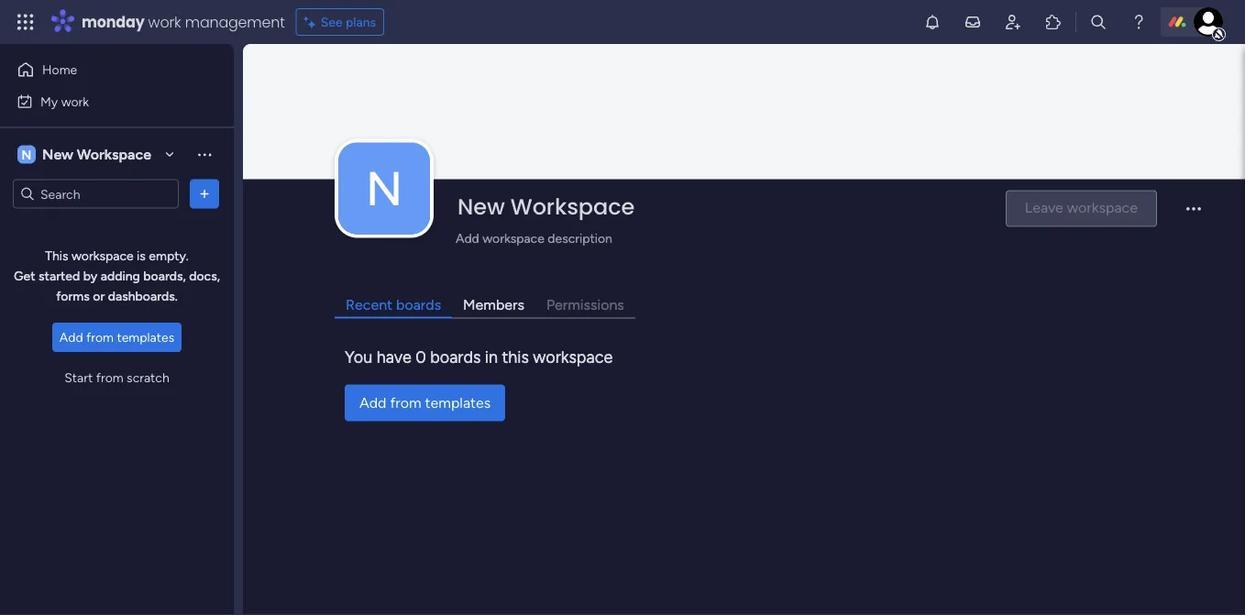 Task type: locate. For each thing, give the bounding box(es) containing it.
you have 0 boards in this workspace
[[345, 348, 613, 367]]

0 vertical spatial workspace
[[483, 231, 545, 246]]

add from templates button
[[52, 323, 182, 352], [345, 385, 505, 421]]

1 vertical spatial new
[[458, 191, 505, 222]]

work for my
[[61, 94, 89, 109]]

1 vertical spatial new workspace
[[458, 191, 635, 222]]

1 vertical spatial work
[[61, 94, 89, 109]]

new right workspace icon
[[42, 146, 73, 163]]

this workspace is empty. get started by adding boards, docs, forms or dashboards.
[[14, 248, 220, 304]]

0 horizontal spatial add from templates
[[59, 330, 174, 345]]

add down you
[[359, 394, 386, 412]]

workspace
[[77, 146, 151, 163], [511, 191, 635, 222]]

work
[[148, 11, 181, 32], [61, 94, 89, 109]]

workspace up description
[[511, 191, 635, 222]]

add up 'members'
[[456, 231, 479, 246]]

n
[[22, 147, 32, 162], [366, 160, 403, 217]]

0 vertical spatial new workspace
[[42, 146, 151, 163]]

from right start
[[96, 370, 123, 386]]

1 horizontal spatial add from templates
[[359, 394, 491, 412]]

0
[[416, 348, 426, 367]]

0 horizontal spatial add
[[59, 330, 83, 345]]

0 horizontal spatial workspace
[[77, 146, 151, 163]]

n inside workspace icon
[[22, 147, 32, 162]]

add up start
[[59, 330, 83, 345]]

docs,
[[189, 268, 220, 284]]

1 vertical spatial add
[[59, 330, 83, 345]]

1 horizontal spatial n
[[366, 160, 403, 217]]

from
[[86, 330, 114, 345], [96, 370, 123, 386], [390, 394, 421, 412]]

new
[[42, 146, 73, 163], [458, 191, 505, 222]]

1 vertical spatial workspace
[[511, 191, 635, 222]]

help image
[[1130, 13, 1148, 31]]

0 horizontal spatial add from templates button
[[52, 323, 182, 352]]

0 vertical spatial add from templates
[[59, 330, 174, 345]]

new workspace up add workspace description
[[458, 191, 635, 222]]

0 horizontal spatial templates
[[117, 330, 174, 345]]

2 vertical spatial add
[[359, 394, 386, 412]]

templates down you have 0 boards in this workspace
[[425, 394, 491, 412]]

scratch
[[127, 370, 169, 386]]

boards
[[396, 296, 441, 314], [430, 348, 481, 367]]

from for start from scratch button at the left bottom of the page
[[96, 370, 123, 386]]

0 vertical spatial from
[[86, 330, 114, 345]]

new up add workspace description
[[458, 191, 505, 222]]

1 horizontal spatial workspace
[[511, 191, 635, 222]]

0 horizontal spatial n
[[22, 147, 32, 162]]

from for the add from templates button to the top
[[86, 330, 114, 345]]

add workspace description
[[456, 231, 612, 246]]

from down or
[[86, 330, 114, 345]]

gary orlando image
[[1194, 7, 1223, 37]]

templates
[[117, 330, 174, 345], [425, 394, 491, 412]]

my
[[40, 94, 58, 109]]

have
[[377, 348, 412, 367]]

boards right 0
[[430, 348, 481, 367]]

from inside button
[[96, 370, 123, 386]]

dashboards.
[[108, 288, 178, 304]]

permissions
[[546, 296, 624, 314]]

new workspace
[[42, 146, 151, 163], [458, 191, 635, 222]]

1 vertical spatial from
[[96, 370, 123, 386]]

2 vertical spatial from
[[390, 394, 421, 412]]

work for monday
[[148, 11, 181, 32]]

add from templates button up start from scratch
[[52, 323, 182, 352]]

is
[[137, 248, 146, 264]]

options image
[[195, 185, 214, 203]]

apps image
[[1044, 13, 1063, 31]]

1 vertical spatial boards
[[430, 348, 481, 367]]

workspace image
[[338, 143, 430, 234]]

add from templates button down 0
[[345, 385, 505, 421]]

0 vertical spatial new
[[42, 146, 73, 163]]

add for right the add from templates button
[[359, 394, 386, 412]]

from down have on the bottom of the page
[[390, 394, 421, 412]]

0 vertical spatial templates
[[117, 330, 174, 345]]

add from templates down 0
[[359, 394, 491, 412]]

workspace inside this workspace is empty. get started by adding boards, docs, forms or dashboards.
[[72, 248, 134, 264]]

workspace up search in workspace field
[[77, 146, 151, 163]]

1 vertical spatial add from templates button
[[345, 385, 505, 421]]

0 horizontal spatial new
[[42, 146, 73, 163]]

work inside button
[[61, 94, 89, 109]]

n for workspace image
[[366, 160, 403, 217]]

add from templates for the add from templates button to the top
[[59, 330, 174, 345]]

1 vertical spatial add from templates
[[359, 394, 491, 412]]

templates up scratch
[[117, 330, 174, 345]]

plans
[[346, 14, 376, 30]]

0 vertical spatial workspace
[[77, 146, 151, 163]]

workspace down permissions
[[533, 348, 613, 367]]

0 vertical spatial add
[[456, 231, 479, 246]]

boards right recent
[[396, 296, 441, 314]]

notifications image
[[923, 13, 942, 31]]

templates for the add from templates button to the top
[[117, 330, 174, 345]]

0 horizontal spatial new workspace
[[42, 146, 151, 163]]

add for the add from templates button to the top
[[59, 330, 83, 345]]

0 vertical spatial work
[[148, 11, 181, 32]]

my work button
[[11, 87, 197, 116]]

0 horizontal spatial work
[[61, 94, 89, 109]]

this
[[502, 348, 529, 367]]

1 vertical spatial templates
[[425, 394, 491, 412]]

new workspace up search in workspace field
[[42, 146, 151, 163]]

add from templates
[[59, 330, 174, 345], [359, 394, 491, 412]]

start from scratch button
[[57, 363, 177, 392]]

work right my
[[61, 94, 89, 109]]

1 horizontal spatial add
[[359, 394, 386, 412]]

workspace up by
[[72, 248, 134, 264]]

add from templates up start from scratch
[[59, 330, 174, 345]]

workspace
[[483, 231, 545, 246], [72, 248, 134, 264], [533, 348, 613, 367]]

workspace left description
[[483, 231, 545, 246]]

add
[[456, 231, 479, 246], [59, 330, 83, 345], [359, 394, 386, 412]]

workspace inside the workspace selection element
[[77, 146, 151, 163]]

get
[[14, 268, 35, 284]]

n inside workspace image
[[366, 160, 403, 217]]

1 horizontal spatial work
[[148, 11, 181, 32]]

1 horizontal spatial templates
[[425, 394, 491, 412]]

you
[[345, 348, 373, 367]]

1 vertical spatial workspace
[[72, 248, 134, 264]]

invite members image
[[1004, 13, 1022, 31]]

work right monday
[[148, 11, 181, 32]]

adding
[[101, 268, 140, 284]]



Task type: vqa. For each thing, say whether or not it's contained in the screenshot.
Start from scratch
yes



Task type: describe. For each thing, give the bounding box(es) containing it.
start
[[64, 370, 93, 386]]

see plans button
[[296, 8, 384, 36]]

2 horizontal spatial add
[[456, 231, 479, 246]]

recent boards
[[346, 296, 441, 314]]

0 vertical spatial add from templates button
[[52, 323, 182, 352]]

Search in workspace field
[[39, 183, 153, 204]]

by
[[83, 268, 97, 284]]

workspace image
[[17, 144, 36, 165]]

in
[[485, 348, 498, 367]]

from for right the add from templates button
[[390, 394, 421, 412]]

workspace for add
[[483, 231, 545, 246]]

new workspace inside the workspace selection element
[[42, 146, 151, 163]]

1 horizontal spatial add from templates button
[[345, 385, 505, 421]]

v2 ellipsis image
[[1187, 208, 1201, 223]]

empty.
[[149, 248, 189, 264]]

home
[[42, 62, 77, 77]]

this
[[45, 248, 68, 264]]

workspace for this
[[72, 248, 134, 264]]

1 horizontal spatial new workspace
[[458, 191, 635, 222]]

0 vertical spatial boards
[[396, 296, 441, 314]]

home button
[[11, 55, 197, 84]]

or
[[93, 288, 105, 304]]

boards,
[[143, 268, 186, 284]]

see plans
[[321, 14, 376, 30]]

2 vertical spatial workspace
[[533, 348, 613, 367]]

1 horizontal spatial new
[[458, 191, 505, 222]]

new inside the workspace selection element
[[42, 146, 73, 163]]

my work
[[40, 94, 89, 109]]

monday work management
[[82, 11, 285, 32]]

see
[[321, 14, 343, 30]]

add from templates for right the add from templates button
[[359, 394, 491, 412]]

New Workspace field
[[453, 191, 990, 222]]

management
[[185, 11, 285, 32]]

members
[[463, 296, 524, 314]]

select product image
[[17, 13, 35, 31]]

workspace selection element
[[17, 144, 154, 166]]

n for workspace icon
[[22, 147, 32, 162]]

start from scratch
[[64, 370, 169, 386]]

forms
[[56, 288, 90, 304]]

description
[[548, 231, 612, 246]]

recent
[[346, 296, 393, 314]]

search everything image
[[1089, 13, 1108, 31]]

started
[[39, 268, 80, 284]]

workspace options image
[[195, 145, 214, 163]]

templates for right the add from templates button
[[425, 394, 491, 412]]

monday
[[82, 11, 144, 32]]

n button
[[338, 143, 430, 234]]

inbox image
[[964, 13, 982, 31]]



